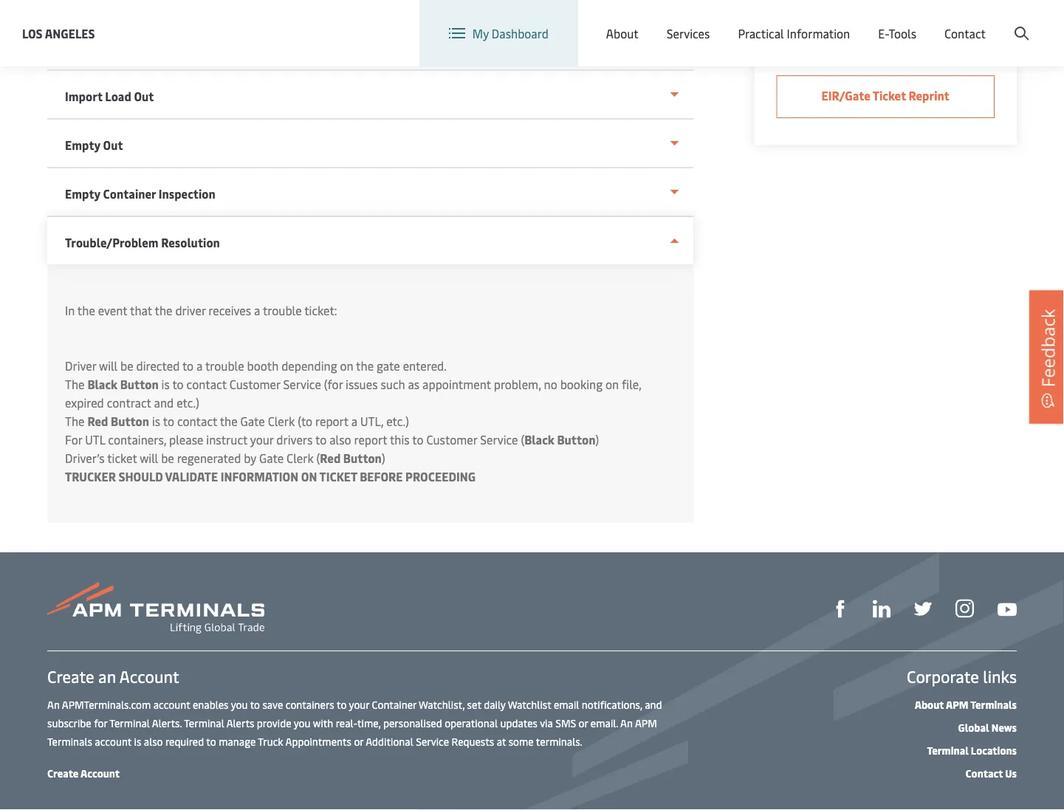 Task type: locate. For each thing, give the bounding box(es) containing it.
trouble left booth
[[205, 358, 244, 374]]

trucker
[[65, 469, 116, 485]]

1 vertical spatial red
[[320, 450, 341, 466]]

links
[[984, 666, 1018, 688]]

is
[[162, 377, 170, 392], [152, 414, 160, 429], [134, 735, 141, 749]]

drivers
[[277, 432, 313, 448]]

1 horizontal spatial )
[[596, 432, 599, 448]]

0 horizontal spatial service
[[283, 377, 321, 392]]

clerk
[[268, 414, 295, 429], [287, 450, 314, 466]]

account down for
[[81, 766, 120, 780]]

create an account
[[47, 666, 179, 688]]

1 horizontal spatial be
[[161, 450, 174, 466]]

0 vertical spatial service
[[283, 377, 321, 392]]

account right an
[[120, 666, 179, 688]]

report down utl, at the left of the page
[[354, 432, 388, 448]]

to right drivers
[[316, 432, 327, 448]]

customer
[[230, 377, 281, 392], [427, 432, 478, 448]]

service down the depending
[[283, 377, 321, 392]]

gate right the by
[[259, 450, 284, 466]]

container inside "empty container inspection" dropdown button
[[103, 186, 156, 202]]

1 vertical spatial your
[[349, 698, 370, 712]]

0 horizontal spatial will
[[99, 358, 118, 374]]

0 vertical spatial or
[[579, 716, 589, 730]]

to right the directed
[[182, 358, 194, 374]]

empty drop off button
[[47, 22, 694, 71]]

account
[[153, 698, 190, 712], [95, 735, 132, 749]]

that
[[130, 303, 152, 319]]

terminal down enables
[[184, 716, 224, 730]]

is up containers, at the bottom left of page
[[152, 414, 160, 429]]

your up time,
[[349, 698, 370, 712]]

1 vertical spatial contact
[[966, 766, 1004, 780]]

create account
[[47, 766, 120, 780]]

2 vertical spatial service
[[416, 735, 449, 749]]

gate up instruct at the left bottom
[[241, 414, 265, 429]]

terminal locations link
[[928, 743, 1018, 758]]

contact
[[945, 25, 987, 41], [966, 766, 1004, 780]]

empty for empty drop off
[[65, 40, 101, 55]]

apmterminals.com
[[62, 698, 151, 712]]

in the event that the driver receives a trouble ticket:
[[65, 303, 337, 319]]

your up the by
[[250, 432, 274, 448]]

) down the booking
[[596, 432, 599, 448]]

0 vertical spatial and
[[154, 395, 174, 411]]

0 vertical spatial on
[[340, 358, 354, 374]]

2 the from the top
[[65, 414, 85, 429]]

2 vertical spatial empty
[[65, 186, 101, 202]]

or down time,
[[354, 735, 364, 749]]

to inside is to contact customer service (for issues such as appointment problem, no booking on file, expired contract and etc.)
[[172, 377, 184, 392]]

black up expired
[[88, 377, 118, 392]]

email
[[554, 698, 580, 712]]

empty inside dropdown button
[[65, 186, 101, 202]]

0 vertical spatial a
[[254, 303, 260, 319]]

1 horizontal spatial terminal
[[184, 716, 224, 730]]

button down contract
[[111, 414, 149, 429]]

out right load
[[134, 88, 154, 104]]

containers
[[286, 698, 335, 712]]

customer up proceeding
[[427, 432, 478, 448]]

you up alerts
[[231, 698, 248, 712]]

will inside the red button is to contact the gate clerk (to report a utl, etc.) for utl containers, please instruct your drivers to also report this to customer service ( black button ) driver's ticket will be regenerated by gate clerk ( red button ) trucker should validate information on ticket before proceeding
[[140, 450, 158, 466]]

1 horizontal spatial trouble
[[263, 303, 302, 319]]

1 vertical spatial will
[[140, 450, 158, 466]]

you
[[231, 698, 248, 712], [294, 716, 311, 730]]

the
[[77, 303, 95, 319], [155, 303, 173, 319], [356, 358, 374, 374], [220, 414, 238, 429]]

booth
[[247, 358, 279, 374]]

global for global menu
[[780, 14, 814, 30]]

0 horizontal spatial customer
[[230, 377, 281, 392]]

0 vertical spatial will
[[99, 358, 118, 374]]

global news
[[959, 721, 1018, 735]]

utl,
[[361, 414, 384, 429]]

contact up please on the bottom left
[[177, 414, 217, 429]]

trouble/problem resolution element
[[47, 265, 694, 523]]

empty container inspection button
[[47, 169, 694, 217]]

1 vertical spatial and
[[645, 698, 663, 712]]

2 vertical spatial is
[[134, 735, 141, 749]]

about for about apm terminals
[[915, 698, 945, 712]]

terminals
[[971, 698, 1018, 712], [47, 735, 92, 749]]

the inside the red button is to contact the gate clerk (to report a utl, etc.) for utl containers, please instruct your drivers to also report this to customer service ( black button ) driver's ticket will be regenerated by gate clerk ( red button ) trucker should validate information on ticket before proceeding
[[65, 414, 85, 429]]

2 vertical spatial a
[[352, 414, 358, 429]]

apm down corporate links
[[947, 698, 969, 712]]

truck
[[258, 735, 284, 749]]

0 horizontal spatial (
[[317, 450, 320, 466]]

an
[[98, 666, 116, 688]]

create for create an account
[[47, 666, 94, 688]]

shape link
[[832, 598, 850, 618]]

to up please on the bottom left
[[163, 414, 174, 429]]

0 horizontal spatial a
[[197, 358, 203, 374]]

the up for
[[65, 414, 85, 429]]

alerts
[[227, 716, 255, 730]]

a inside the red button is to contact the gate clerk (to report a utl, etc.) for utl containers, please instruct your drivers to also report this to customer service ( black button ) driver's ticket will be regenerated by gate clerk ( red button ) trucker should validate information on ticket before proceeding
[[352, 414, 358, 429]]

operational
[[445, 716, 498, 730]]

about
[[607, 25, 639, 41], [915, 698, 945, 712]]

save
[[263, 698, 283, 712]]

account up alerts.
[[153, 698, 190, 712]]

terminals down the subscribe
[[47, 735, 92, 749]]

0 horizontal spatial trouble
[[205, 358, 244, 374]]

container inside an apmterminals.com account enables you to save containers to your container watchlist, set daily watchlist email notifications, and subscribe for terminal alerts. terminal alerts provide you with real-time, personalised operational updates via sms or email. an apm terminals account is also required to manage truck appointments or additional service requests at some terminals.
[[372, 698, 417, 712]]

1 vertical spatial empty
[[65, 137, 101, 153]]

information
[[221, 469, 299, 485]]

2 vertical spatial create
[[47, 766, 79, 780]]

customer down driver will be directed to a trouble booth depending on the gate entered.
[[230, 377, 281, 392]]

0 horizontal spatial on
[[340, 358, 354, 374]]

1 horizontal spatial black
[[525, 432, 555, 448]]

services button
[[667, 0, 711, 67]]

service
[[283, 377, 321, 392], [481, 432, 518, 448], [416, 735, 449, 749]]

event
[[98, 303, 127, 319]]

be inside the red button is to contact the gate clerk (to report a utl, etc.) for utl containers, please instruct your drivers to also report this to customer service ( black button ) driver's ticket will be regenerated by gate clerk ( red button ) trucker should validate information on ticket before proceeding
[[161, 450, 174, 466]]

1 horizontal spatial etc.)
[[387, 414, 409, 429]]

1 vertical spatial a
[[197, 358, 203, 374]]

the for the red button is to contact the gate clerk (to report a utl, etc.) for utl containers, please instruct your drivers to also report this to customer service ( black button ) driver's ticket will be regenerated by gate clerk ( red button ) trucker should validate information on ticket before proceeding
[[65, 414, 85, 429]]

0 vertical spatial clerk
[[268, 414, 295, 429]]

an apmterminals.com account enables you to save containers to your container watchlist, set daily watchlist email notifications, and subscribe for terminal alerts. terminal alerts provide you with real-time, personalised operational updates via sms or email. an apm terminals account is also required to manage truck appointments or additional service requests at some terminals.
[[47, 698, 663, 749]]

0 vertical spatial etc.)
[[177, 395, 199, 411]]

1 horizontal spatial also
[[330, 432, 352, 448]]

global news link
[[959, 721, 1018, 735]]

1 vertical spatial customer
[[427, 432, 478, 448]]

0 horizontal spatial and
[[154, 395, 174, 411]]

create right /
[[957, 14, 991, 30]]

on
[[340, 358, 354, 374], [606, 377, 619, 392]]

0 vertical spatial an
[[47, 698, 60, 712]]

1 empty from the top
[[65, 40, 101, 55]]

to left the save
[[250, 698, 260, 712]]

2 horizontal spatial is
[[162, 377, 170, 392]]

create left an
[[47, 666, 94, 688]]

be up the black button
[[120, 358, 133, 374]]

1 vertical spatial be
[[161, 450, 174, 466]]

empty down import
[[65, 137, 101, 153]]

facebook image
[[832, 600, 850, 618]]

0 vertical spatial customer
[[230, 377, 281, 392]]

1 vertical spatial create
[[47, 666, 94, 688]]

) up before
[[382, 450, 386, 466]]

feedback
[[1037, 309, 1061, 388]]

1 horizontal spatial service
[[416, 735, 449, 749]]

1 horizontal spatial you
[[294, 716, 311, 730]]

terminals up global news link
[[971, 698, 1018, 712]]

in
[[65, 303, 75, 319]]

empty for empty out
[[65, 137, 101, 153]]

is left required on the left bottom of the page
[[134, 735, 141, 749]]

practical information
[[739, 25, 851, 41]]

on left file,
[[606, 377, 619, 392]]

also
[[330, 432, 352, 448], [144, 735, 163, 749]]

about for about
[[607, 25, 639, 41]]

load
[[105, 88, 131, 104]]

1 horizontal spatial is
[[152, 414, 160, 429]]

black down no
[[525, 432, 555, 448]]

email.
[[591, 716, 619, 730]]

a left utl, at the left of the page
[[352, 414, 358, 429]]

etc.) inside the red button is to contact the gate clerk (to report a utl, etc.) for utl containers, please instruct your drivers to also report this to customer service ( black button ) driver's ticket will be regenerated by gate clerk ( red button ) trucker should validate information on ticket before proceeding
[[387, 414, 409, 429]]

service inside the red button is to contact the gate clerk (to report a utl, etc.) for utl containers, please instruct your drivers to also report this to customer service ( black button ) driver's ticket will be regenerated by gate clerk ( red button ) trucker should validate information on ticket before proceeding
[[481, 432, 518, 448]]

report right "(to" on the left of the page
[[316, 414, 349, 429]]

also up ticket
[[330, 432, 352, 448]]

and
[[154, 395, 174, 411], [645, 698, 663, 712]]

required
[[166, 735, 204, 749]]

2 empty from the top
[[65, 137, 101, 153]]

an up the subscribe
[[47, 698, 60, 712]]

0 horizontal spatial be
[[120, 358, 133, 374]]

los
[[22, 25, 43, 41]]

1 horizontal spatial on
[[606, 377, 619, 392]]

proceeding
[[406, 469, 476, 485]]

clerk down drivers
[[287, 450, 314, 466]]

global inside button
[[780, 14, 814, 30]]

dashboard
[[492, 25, 549, 41]]

and right contract
[[154, 395, 174, 411]]

the up instruct at the left bottom
[[220, 414, 238, 429]]

0 horizontal spatial terminal
[[110, 716, 150, 730]]

you down containers
[[294, 716, 311, 730]]

a right receives
[[254, 303, 260, 319]]

1 vertical spatial is
[[152, 414, 160, 429]]

empty for empty container inspection
[[65, 186, 101, 202]]

1 horizontal spatial container
[[372, 698, 417, 712]]

0 vertical spatial (
[[521, 432, 525, 448]]

location
[[687, 14, 733, 30]]

etc.) up the this
[[387, 414, 409, 429]]

be down please on the bottom left
[[161, 450, 174, 466]]

1 vertical spatial black
[[525, 432, 555, 448]]

create down the subscribe
[[47, 766, 79, 780]]

my
[[473, 25, 489, 41]]

1 vertical spatial service
[[481, 432, 518, 448]]

2 horizontal spatial a
[[352, 414, 358, 429]]

0 vertical spatial trouble
[[263, 303, 302, 319]]

on inside is to contact customer service (for issues such as appointment problem, no booking on file, expired contract and etc.)
[[606, 377, 619, 392]]

1 horizontal spatial out
[[134, 88, 154, 104]]

0 horizontal spatial out
[[103, 137, 123, 153]]

terminal down global news
[[928, 743, 969, 758]]

trouble left ticket:
[[263, 303, 302, 319]]

0 vertical spatial container
[[103, 186, 156, 202]]

1 vertical spatial on
[[606, 377, 619, 392]]

terminals inside an apmterminals.com account enables you to save containers to your container watchlist, set daily watchlist email notifications, and subscribe for terminal alerts. terminal alerts provide you with real-time, personalised operational updates via sms or email. an apm terminals account is also required to manage truck appointments or additional service requests at some terminals.
[[47, 735, 92, 749]]

receives
[[209, 303, 251, 319]]

and inside is to contact customer service (for issues such as appointment problem, no booking on file, expired contract and etc.)
[[154, 395, 174, 411]]

1 vertical spatial container
[[372, 698, 417, 712]]

and right notifications,
[[645, 698, 663, 712]]

twitter image
[[915, 600, 933, 618]]

about left switch
[[607, 25, 639, 41]]

apmt footer logo image
[[47, 582, 265, 634]]

is down the directed
[[162, 377, 170, 392]]

about down corporate
[[915, 698, 945, 712]]

0 horizontal spatial )
[[382, 450, 386, 466]]

container up trouble/problem resolution
[[103, 186, 156, 202]]

0 vertical spatial report
[[316, 414, 349, 429]]

0 vertical spatial is
[[162, 377, 170, 392]]

an right email.
[[621, 716, 633, 730]]

news
[[992, 721, 1018, 735]]

empty
[[65, 40, 101, 55], [65, 137, 101, 153], [65, 186, 101, 202]]

black
[[88, 377, 118, 392], [525, 432, 555, 448]]

( up on
[[317, 450, 320, 466]]

0 vertical spatial )
[[596, 432, 599, 448]]

is inside an apmterminals.com account enables you to save containers to your container watchlist, set daily watchlist email notifications, and subscribe for terminal alerts. terminal alerts provide you with real-time, personalised operational updates via sms or email. an apm terminals account is also required to manage truck appointments or additional service requests at some terminals.
[[134, 735, 141, 749]]

terminal right for
[[110, 716, 150, 730]]

3 empty from the top
[[65, 186, 101, 202]]

eir/gate ticket reprint
[[822, 88, 950, 103]]

and inside an apmterminals.com account enables you to save containers to your container watchlist, set daily watchlist email notifications, and subscribe for terminal alerts. terminal alerts provide you with real-time, personalised operational updates via sms or email. an apm terminals account is also required to manage truck appointments or additional service requests at some terminals.
[[645, 698, 663, 712]]

the down driver
[[65, 377, 85, 392]]

etc.) inside is to contact customer service (for issues such as appointment problem, no booking on file, expired contract and etc.)
[[177, 395, 199, 411]]

global for global news
[[959, 721, 990, 735]]

feedback button
[[1030, 291, 1065, 424]]

etc.) up please on the bottom left
[[177, 395, 199, 411]]

red up ticket
[[320, 450, 341, 466]]

empty left drop
[[65, 40, 101, 55]]

or
[[579, 716, 589, 730], [354, 735, 364, 749]]

service down personalised
[[416, 735, 449, 749]]

drop
[[103, 40, 130, 55]]

0 vertical spatial global
[[780, 14, 814, 30]]

0 horizontal spatial container
[[103, 186, 156, 202]]

e-
[[879, 25, 889, 41]]

at
[[497, 735, 506, 749]]

contact down driver will be directed to a trouble booth depending on the gate entered.
[[187, 377, 227, 392]]

0 horizontal spatial about
[[607, 25, 639, 41]]

button down the booking
[[558, 432, 596, 448]]

contact for contact us
[[966, 766, 1004, 780]]

watchlist,
[[419, 698, 465, 712]]

clerk up drivers
[[268, 414, 295, 429]]

container up personalised
[[372, 698, 417, 712]]

1 the from the top
[[65, 377, 85, 392]]

1 vertical spatial the
[[65, 414, 85, 429]]

1 vertical spatial (
[[317, 450, 320, 466]]

will up the black button
[[99, 358, 118, 374]]

1 horizontal spatial your
[[349, 698, 370, 712]]

container
[[103, 186, 156, 202], [372, 698, 417, 712]]

ticket
[[320, 469, 357, 485]]

out down 'import load out'
[[103, 137, 123, 153]]

1 vertical spatial about
[[915, 698, 945, 712]]

1 vertical spatial also
[[144, 735, 163, 749]]

report
[[316, 414, 349, 429], [354, 432, 388, 448]]

1 horizontal spatial global
[[959, 721, 990, 735]]

0 vertical spatial terminals
[[971, 698, 1018, 712]]

apm inside an apmterminals.com account enables you to save containers to your container watchlist, set daily watchlist email notifications, and subscribe for terminal alerts. terminal alerts provide you with real-time, personalised operational updates via sms or email. an apm terminals account is also required to manage truck appointments or additional service requests at some terminals.
[[636, 716, 658, 730]]

account
[[993, 14, 1037, 30], [120, 666, 179, 688], [81, 766, 120, 780]]

for
[[65, 432, 82, 448]]

to down the directed
[[172, 377, 184, 392]]

on up '(for'
[[340, 358, 354, 374]]

eir/gate
[[822, 88, 871, 103]]

0 vertical spatial gate
[[241, 414, 265, 429]]

0 vertical spatial create
[[957, 14, 991, 30]]

( down problem,
[[521, 432, 525, 448]]

booking
[[561, 377, 603, 392]]

will up should
[[140, 450, 158, 466]]

or right sms
[[579, 716, 589, 730]]

driver
[[65, 358, 96, 374]]

my dashboard
[[473, 25, 549, 41]]

service down problem,
[[481, 432, 518, 448]]

0 vertical spatial apm
[[947, 698, 969, 712]]

gate
[[377, 358, 400, 374]]

0 vertical spatial contact
[[945, 25, 987, 41]]

0 vertical spatial the
[[65, 377, 85, 392]]

is inside the red button is to contact the gate clerk (to report a utl, etc.) for utl containers, please instruct your drivers to also report this to customer service ( black button ) driver's ticket will be regenerated by gate clerk ( red button ) trucker should validate information on ticket before proceeding
[[152, 414, 160, 429]]

a
[[254, 303, 260, 319], [197, 358, 203, 374], [352, 414, 358, 429]]

1 vertical spatial etc.)
[[387, 414, 409, 429]]

a right the directed
[[197, 358, 203, 374]]

0 horizontal spatial account
[[95, 735, 132, 749]]

this
[[390, 432, 410, 448]]

red up utl
[[88, 414, 108, 429]]

0 horizontal spatial terminals
[[47, 735, 92, 749]]

0 horizontal spatial is
[[134, 735, 141, 749]]

gate
[[241, 414, 265, 429], [259, 450, 284, 466]]

1 vertical spatial contact
[[177, 414, 217, 429]]

apm down notifications,
[[636, 716, 658, 730]]

empty out button
[[47, 120, 694, 169]]

about apm terminals
[[915, 698, 1018, 712]]

your
[[250, 432, 274, 448], [349, 698, 370, 712]]

to right the this
[[413, 432, 424, 448]]

empty down empty out
[[65, 186, 101, 202]]

account down for
[[95, 735, 132, 749]]

account right "contact" dropdown button
[[993, 14, 1037, 30]]

to left "manage"
[[206, 735, 216, 749]]

import load out button
[[47, 71, 694, 120]]

0 vertical spatial also
[[330, 432, 352, 448]]

1 horizontal spatial red
[[320, 450, 341, 466]]

service inside is to contact customer service (for issues such as appointment problem, no booking on file, expired contract and etc.)
[[283, 377, 321, 392]]

also down alerts.
[[144, 735, 163, 749]]



Task type: vqa. For each thing, say whether or not it's contained in the screenshot.


Task type: describe. For each thing, give the bounding box(es) containing it.
requests
[[452, 735, 495, 749]]

expired
[[65, 395, 104, 411]]

daily
[[484, 698, 506, 712]]

1 vertical spatial an
[[621, 716, 633, 730]]

some
[[509, 735, 534, 749]]

1 vertical spatial account
[[95, 735, 132, 749]]

trouble/problem resolution
[[65, 235, 220, 251]]

and for notifications,
[[645, 698, 663, 712]]

contact inside is to contact customer service (for issues such as appointment problem, no booking on file, expired contract and etc.)
[[187, 377, 227, 392]]

corporate links
[[908, 666, 1018, 688]]

additional
[[366, 735, 414, 749]]

file,
[[622, 377, 642, 392]]

1 vertical spatial clerk
[[287, 450, 314, 466]]

e-tools
[[879, 25, 917, 41]]

regenerated
[[177, 450, 241, 466]]

personalised
[[384, 716, 442, 730]]

1 vertical spatial gate
[[259, 450, 284, 466]]

practical
[[739, 25, 785, 41]]

driver
[[175, 303, 206, 319]]

the right that
[[155, 303, 173, 319]]

services
[[667, 25, 711, 41]]

contact for contact
[[945, 25, 987, 41]]

1 horizontal spatial (
[[521, 432, 525, 448]]

information
[[788, 25, 851, 41]]

0 horizontal spatial report
[[316, 414, 349, 429]]

menu
[[817, 14, 847, 30]]

utl
[[85, 432, 105, 448]]

about apm terminals link
[[915, 698, 1018, 712]]

service inside an apmterminals.com account enables you to save containers to your container watchlist, set daily watchlist email notifications, and subscribe for terminal alerts. terminal alerts provide you with real-time, personalised operational updates via sms or email. an apm terminals account is also required to manage truck appointments or additional service requests at some terminals.
[[416, 735, 449, 749]]

the inside the red button is to contact the gate clerk (to report a utl, etc.) for utl containers, please instruct your drivers to also report this to customer service ( black button ) driver's ticket will be regenerated by gate clerk ( red button ) trucker should validate information on ticket before proceeding
[[220, 414, 238, 429]]

terminals.
[[536, 735, 583, 749]]

black inside the red button is to contact the gate clerk (to report a utl, etc.) for utl containers, please instruct your drivers to also report this to customer service ( black button ) driver's ticket will be regenerated by gate clerk ( red button ) trucker should validate information on ticket before proceeding
[[525, 432, 555, 448]]

1 vertical spatial out
[[103, 137, 123, 153]]

issues
[[346, 377, 378, 392]]

1 vertical spatial you
[[294, 716, 311, 730]]

please
[[169, 432, 204, 448]]

contact button
[[945, 0, 987, 67]]

0 vertical spatial account
[[993, 14, 1037, 30]]

us
[[1006, 766, 1018, 780]]

eir/gate ticket reprint link
[[777, 75, 996, 118]]

empty out
[[65, 137, 123, 153]]

instagram image
[[956, 600, 975, 618]]

practical information button
[[739, 0, 851, 67]]

and for contract
[[154, 395, 174, 411]]

button up contract
[[120, 377, 159, 392]]

ticket
[[873, 88, 907, 103]]

to up real-
[[337, 698, 347, 712]]

0 vertical spatial account
[[153, 698, 190, 712]]

1 vertical spatial trouble
[[205, 358, 244, 374]]

on
[[301, 469, 317, 485]]

resolution
[[161, 235, 220, 251]]

via
[[540, 716, 553, 730]]

1 vertical spatial )
[[382, 450, 386, 466]]

the for the black button
[[65, 377, 85, 392]]

fill 44 link
[[915, 598, 933, 618]]

the up 'issues'
[[356, 358, 374, 374]]

with
[[313, 716, 334, 730]]

0 horizontal spatial red
[[88, 414, 108, 429]]

1 horizontal spatial a
[[254, 303, 260, 319]]

by
[[244, 450, 257, 466]]

login
[[917, 14, 946, 30]]

ticket
[[107, 450, 137, 466]]

switch
[[649, 14, 684, 30]]

login / create account
[[917, 14, 1037, 30]]

angeles
[[45, 25, 95, 41]]

import
[[65, 88, 103, 104]]

1 vertical spatial account
[[120, 666, 179, 688]]

0 vertical spatial be
[[120, 358, 133, 374]]

linkedin__x28_alt_x29__3_ link
[[874, 598, 891, 618]]

depending
[[282, 358, 337, 374]]

youtube image
[[998, 603, 1018, 617]]

reprint
[[909, 88, 950, 103]]

customer inside the red button is to contact the gate clerk (to report a utl, etc.) for utl containers, please instruct your drivers to also report this to customer service ( black button ) driver's ticket will be regenerated by gate clerk ( red button ) trucker should validate information on ticket before proceeding
[[427, 432, 478, 448]]

directed
[[136, 358, 180, 374]]

the red button is to contact the gate clerk (to report a utl, etc.) for utl containers, please instruct your drivers to also report this to customer service ( black button ) driver's ticket will be regenerated by gate clerk ( red button ) trucker should validate information on ticket before proceeding
[[65, 414, 599, 485]]

also inside the red button is to contact the gate clerk (to report a utl, etc.) for utl containers, please instruct your drivers to also report this to customer service ( black button ) driver's ticket will be regenerated by gate clerk ( red button ) trucker should validate information on ticket before proceeding
[[330, 432, 352, 448]]

0 horizontal spatial black
[[88, 377, 118, 392]]

contact us
[[966, 766, 1018, 780]]

trouble/problem
[[65, 235, 159, 251]]

appointment
[[423, 377, 491, 392]]

is to contact customer service (for issues such as appointment problem, no booking on file, expired contract and etc.)
[[65, 377, 642, 411]]

empty drop off
[[65, 40, 150, 55]]

(for
[[324, 377, 343, 392]]

such
[[381, 377, 405, 392]]

0 vertical spatial you
[[231, 698, 248, 712]]

global menu
[[780, 14, 847, 30]]

los angeles link
[[22, 24, 95, 42]]

your inside an apmterminals.com account enables you to save containers to your container watchlist, set daily watchlist email notifications, and subscribe for terminal alerts. terminal alerts provide you with real-time, personalised operational updates via sms or email. an apm terminals account is also required to manage truck appointments or additional service requests at some terminals.
[[349, 698, 370, 712]]

the right in
[[77, 303, 95, 319]]

create account link
[[47, 766, 120, 780]]

provide
[[257, 716, 292, 730]]

the black button
[[65, 377, 159, 392]]

should
[[119, 469, 163, 485]]

create for create account
[[47, 766, 79, 780]]

corporate
[[908, 666, 980, 688]]

appointments
[[286, 735, 352, 749]]

linkedin image
[[874, 600, 891, 618]]

los angeles
[[22, 25, 95, 41]]

watchlist
[[508, 698, 552, 712]]

off
[[132, 40, 150, 55]]

is inside is to contact customer service (for issues such as appointment problem, no booking on file, expired contract and etc.)
[[162, 377, 170, 392]]

contract
[[107, 395, 151, 411]]

1 vertical spatial report
[[354, 432, 388, 448]]

your inside the red button is to contact the gate clerk (to report a utl, etc.) for utl containers, please instruct your drivers to also report this to customer service ( black button ) driver's ticket will be regenerated by gate clerk ( red button ) trucker should validate information on ticket before proceeding
[[250, 432, 274, 448]]

terminal locations
[[928, 743, 1018, 758]]

problem,
[[494, 377, 541, 392]]

button up before
[[344, 450, 382, 466]]

validate
[[165, 469, 218, 485]]

contact inside the red button is to contact the gate clerk (to report a utl, etc.) for utl containers, please instruct your drivers to also report this to customer service ( black button ) driver's ticket will be regenerated by gate clerk ( red button ) trucker should validate information on ticket before proceeding
[[177, 414, 217, 429]]

also inside an apmterminals.com account enables you to save containers to your container watchlist, set daily watchlist email notifications, and subscribe for terminal alerts. terminal alerts provide you with real-time, personalised operational updates via sms or email. an apm terminals account is also required to manage truck appointments or additional service requests at some terminals.
[[144, 735, 163, 749]]

ticket:
[[305, 303, 337, 319]]

customer inside is to contact customer service (for issues such as appointment problem, no booking on file, expired contract and etc.)
[[230, 377, 281, 392]]

as
[[408, 377, 420, 392]]

instagram link
[[956, 598, 975, 618]]

about button
[[607, 0, 639, 67]]

containers,
[[108, 432, 166, 448]]

before
[[360, 469, 403, 485]]

you tube link
[[998, 599, 1018, 617]]

(to
[[298, 414, 313, 429]]

2 horizontal spatial terminal
[[928, 743, 969, 758]]

1 vertical spatial or
[[354, 735, 364, 749]]

2 vertical spatial account
[[81, 766, 120, 780]]

login / create account link
[[890, 0, 1037, 44]]

real-
[[336, 716, 358, 730]]



